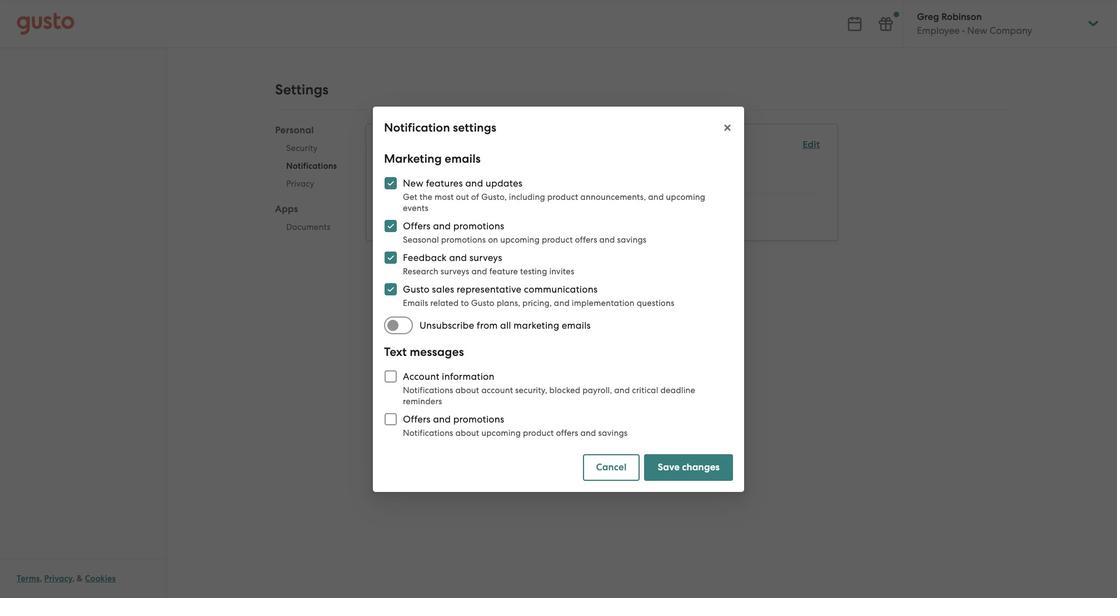 Task type: locate. For each thing, give the bounding box(es) containing it.
promotions up on
[[453, 220, 504, 232]]

and up representative
[[472, 267, 487, 277]]

messages for text messages
[[410, 345, 464, 359]]

savings
[[617, 235, 647, 245], [599, 428, 628, 438]]

about
[[456, 386, 479, 396], [456, 428, 479, 438]]

feedback
[[403, 252, 447, 263]]

0 vertical spatial offers and promotions
[[403, 220, 504, 232]]

text inside notification settings dialog
[[384, 345, 407, 359]]

offers and promotions down out
[[403, 220, 504, 232]]

0 vertical spatial messages
[[405, 201, 449, 213]]

gusto
[[403, 284, 430, 295], [471, 298, 495, 308]]

savings up "cancel"
[[599, 428, 628, 438]]

feedback and surveys
[[403, 252, 502, 263]]

cancel button
[[583, 455, 640, 481]]

offers down notifications about account security, blocked payroll, and critical deadline reminders
[[556, 428, 579, 438]]

about inside notifications about account security, blocked payroll, and critical deadline reminders
[[456, 386, 479, 396]]

2 offers from the top
[[403, 414, 431, 425]]

product
[[547, 192, 578, 202], [542, 235, 573, 245], [523, 428, 554, 438]]

notifications inside "group"
[[286, 161, 337, 171]]

messages
[[405, 201, 449, 213], [410, 345, 464, 359]]

0 vertical spatial offers
[[403, 220, 431, 232]]

gusto sales representative communications
[[403, 284, 598, 295]]

surveys
[[470, 252, 502, 263], [441, 267, 470, 277]]

marketing inside notification settings dialog
[[384, 152, 442, 166]]

1 vertical spatial offers
[[403, 414, 431, 425]]

0 vertical spatial offers
[[575, 235, 597, 245]]

all
[[500, 320, 511, 331]]

Feedback and surveys checkbox
[[379, 245, 403, 270]]

1 text from the top
[[384, 201, 403, 213]]

privacy left &
[[44, 574, 72, 584]]

reminders
[[403, 397, 442, 407]]

offers down 'text messages' element
[[575, 235, 597, 245]]

1 vertical spatial savings
[[599, 428, 628, 438]]

gusto up emails
[[403, 284, 430, 295]]

marketing for marketing emails all emails
[[384, 161, 431, 172]]

offers for text
[[403, 414, 431, 425]]

and left 'critical'
[[614, 386, 630, 396]]

2 vertical spatial product
[[523, 428, 554, 438]]

0 horizontal spatial privacy link
[[44, 574, 72, 584]]

seasonal
[[403, 235, 439, 245]]

questions
[[637, 298, 675, 308]]

settings
[[275, 81, 329, 98]]

0 vertical spatial text
[[384, 201, 403, 213]]

promotions down account
[[453, 414, 504, 425]]

group
[[275, 124, 348, 240]]

and down communications
[[554, 298, 570, 308]]

representative
[[457, 284, 522, 295]]

1 vertical spatial offers and promotions
[[403, 414, 504, 425]]

product up invites
[[542, 235, 573, 245]]

offers
[[403, 220, 431, 232], [403, 414, 431, 425]]

list
[[384, 160, 820, 227]]

1 offers and promotions from the top
[[403, 220, 504, 232]]

0 vertical spatial upcoming
[[666, 192, 706, 202]]

1 about from the top
[[456, 386, 479, 396]]

and up seasonal at left top
[[433, 220, 451, 232]]

1 horizontal spatial ,
[[72, 574, 75, 584]]

0 vertical spatial privacy
[[286, 179, 314, 189]]

savings down 'text messages' element
[[617, 235, 647, 245]]

surveys up research surveys and feature testing invites
[[470, 252, 502, 263]]

privacy down notifications link
[[286, 179, 314, 189]]

notifications about upcoming product offers and savings
[[403, 428, 628, 438]]

text up account information 'option'
[[384, 345, 407, 359]]

related
[[430, 298, 459, 308]]

information
[[442, 371, 495, 382]]

offers
[[575, 235, 597, 245], [556, 428, 579, 438]]

1 vertical spatial about
[[456, 428, 479, 438]]

account
[[482, 386, 513, 396]]

promotions
[[453, 220, 504, 232], [441, 235, 486, 245], [453, 414, 504, 425]]

0 horizontal spatial privacy
[[44, 574, 72, 584]]

1 vertical spatial upcoming
[[500, 235, 540, 245]]

offers down reminders
[[403, 414, 431, 425]]

offers and promotions for emails
[[403, 220, 504, 232]]

0 vertical spatial surveys
[[470, 252, 502, 263]]

about for information
[[456, 386, 479, 396]]

notifications inside notifications about account security, blocked payroll, and critical deadline reminders
[[403, 386, 453, 396]]

promotions up feedback and surveys
[[441, 235, 486, 245]]

notifications
[[384, 138, 456, 153], [286, 161, 337, 171], [403, 386, 453, 396], [403, 428, 453, 438]]

2 offers and promotions from the top
[[403, 414, 504, 425]]

0 vertical spatial savings
[[617, 235, 647, 245]]

most
[[435, 192, 454, 202]]

privacy link
[[275, 175, 348, 193], [44, 574, 72, 584]]

1 horizontal spatial privacy
[[286, 179, 314, 189]]

2 vertical spatial promotions
[[453, 414, 504, 425]]

emails down implementation on the right
[[562, 320, 591, 331]]

2 about from the top
[[456, 428, 479, 438]]

offers up seasonal at left top
[[403, 220, 431, 232]]

and down reminders
[[433, 414, 451, 425]]

2 text from the top
[[384, 345, 407, 359]]

1 vertical spatial privacy link
[[44, 574, 72, 584]]

product right the including
[[547, 192, 578, 202]]

terms link
[[17, 574, 40, 584]]

marketing emails
[[384, 152, 481, 166]]

text up none
[[384, 201, 403, 213]]

research
[[403, 267, 439, 277]]

promotions for marketing emails
[[453, 220, 504, 232]]

save
[[658, 462, 680, 473]]

emails up new features and updates
[[445, 152, 481, 166]]

Unsubscribe from all marketing emails checkbox
[[384, 313, 420, 338]]

privacy link down security link
[[275, 175, 348, 193]]

1 vertical spatial messages
[[410, 345, 464, 359]]

surveys down feedback and surveys
[[441, 267, 470, 277]]

notifications down notification
[[384, 138, 456, 153]]

about for and
[[456, 428, 479, 438]]

cookies button
[[85, 573, 116, 586]]

privacy link left &
[[44, 574, 72, 584]]

1 vertical spatial promotions
[[441, 235, 486, 245]]

1 vertical spatial text
[[384, 345, 407, 359]]

documents
[[286, 222, 331, 232]]

out
[[456, 192, 469, 202]]

1 horizontal spatial gusto
[[471, 298, 495, 308]]

offers for marketing
[[403, 220, 431, 232]]

offers and promotions
[[403, 220, 504, 232], [403, 414, 504, 425]]

none
[[384, 215, 408, 226]]

0 vertical spatial privacy link
[[275, 175, 348, 193]]

marketing
[[514, 320, 560, 331]]

cancel
[[596, 462, 627, 473]]

including
[[509, 192, 545, 202]]

sales
[[432, 284, 454, 295]]

home image
[[17, 13, 75, 35]]

,
[[40, 574, 42, 584], [72, 574, 75, 584]]

product down notifications about account security, blocked payroll, and critical deadline reminders
[[523, 428, 554, 438]]

marketing emails element
[[384, 160, 820, 194]]

security,
[[515, 386, 547, 396]]

emails
[[445, 152, 481, 166], [434, 161, 463, 172], [398, 175, 426, 186], [562, 320, 591, 331]]

notifications up reminders
[[403, 386, 453, 396]]

text inside text messages none
[[384, 201, 403, 213]]

marketing for marketing emails
[[384, 152, 442, 166]]

and right announcements,
[[648, 192, 664, 202]]

messages for text messages none
[[405, 201, 449, 213]]

0 vertical spatial promotions
[[453, 220, 504, 232]]

0 horizontal spatial ,
[[40, 574, 42, 584]]

gusto,
[[481, 192, 507, 202]]

and up "cancel"
[[581, 428, 596, 438]]

offers and promotions down reminders
[[403, 414, 504, 425]]

1 marketing from the top
[[384, 152, 442, 166]]

2 marketing from the top
[[384, 161, 431, 172]]

and inside notifications about account security, blocked payroll, and critical deadline reminders
[[614, 386, 630, 396]]

1 offers from the top
[[403, 220, 431, 232]]

product inside get the most out of gusto, including product announcements, and upcoming events
[[547, 192, 578, 202]]

gusto down representative
[[471, 298, 495, 308]]

marketing
[[384, 152, 442, 166], [384, 161, 431, 172]]

gusto navigation element
[[0, 48, 166, 92]]

Account information checkbox
[[379, 364, 403, 389]]

get the most out of gusto, including product announcements, and upcoming events
[[403, 192, 706, 213]]

get
[[403, 192, 418, 202]]

and
[[465, 178, 483, 189], [648, 192, 664, 202], [433, 220, 451, 232], [600, 235, 615, 245], [449, 252, 467, 263], [472, 267, 487, 277], [554, 298, 570, 308], [614, 386, 630, 396], [433, 414, 451, 425], [581, 428, 596, 438]]

from
[[477, 320, 498, 331]]

notifications down security link
[[286, 161, 337, 171]]

messages inside notification settings dialog
[[410, 345, 464, 359]]

0 vertical spatial product
[[547, 192, 578, 202]]

Gusto sales representative communications checkbox
[[379, 277, 403, 302]]

1 horizontal spatial privacy link
[[275, 175, 348, 193]]

0 vertical spatial about
[[456, 386, 479, 396]]

upcoming
[[666, 192, 706, 202], [500, 235, 540, 245], [482, 428, 521, 438]]

cookies
[[85, 574, 116, 584]]

messages inside text messages none
[[405, 201, 449, 213]]

privacy
[[286, 179, 314, 189], [44, 574, 72, 584]]

and down 'text messages' element
[[600, 235, 615, 245]]

0 vertical spatial gusto
[[403, 284, 430, 295]]

payroll,
[[583, 386, 612, 396]]

1 vertical spatial product
[[542, 235, 573, 245]]

upcoming inside get the most out of gusto, including product announcements, and upcoming events
[[666, 192, 706, 202]]

events
[[403, 203, 429, 213]]

marketing inside marketing emails all emails
[[384, 161, 431, 172]]

new features and updates
[[403, 178, 523, 189]]



Task type: describe. For each thing, give the bounding box(es) containing it.
research surveys and feature testing invites
[[403, 267, 575, 277]]

list containing marketing emails
[[384, 160, 820, 227]]

changes
[[682, 462, 720, 473]]

privacy inside "group"
[[286, 179, 314, 189]]

text messages
[[384, 345, 464, 359]]

pricing,
[[523, 298, 552, 308]]

and right feedback
[[449, 252, 467, 263]]

of
[[471, 192, 479, 202]]

deadline
[[661, 386, 696, 396]]

security
[[286, 143, 318, 153]]

notifications about account security, blocked payroll, and critical deadline reminders
[[403, 386, 696, 407]]

emails up features
[[434, 161, 463, 172]]

notifications link
[[275, 157, 348, 175]]

to
[[461, 298, 469, 308]]

terms , privacy , & cookies
[[17, 574, 116, 584]]

edit link
[[803, 139, 820, 151]]

account information
[[403, 371, 495, 382]]

the
[[420, 192, 433, 202]]

notification
[[384, 120, 450, 135]]

notifications inside group
[[384, 138, 456, 153]]

text messages none
[[384, 201, 449, 226]]

communications
[[524, 284, 598, 295]]

security link
[[275, 140, 348, 157]]

and up of
[[465, 178, 483, 189]]

promotions for text messages
[[453, 414, 504, 425]]

critical
[[632, 386, 659, 396]]

announcements,
[[581, 192, 646, 202]]

unsubscribe from all marketing emails
[[420, 320, 591, 331]]

1 vertical spatial gusto
[[471, 298, 495, 308]]

offers and promotions for messages
[[403, 414, 504, 425]]

notifications group
[[384, 138, 820, 227]]

plans,
[[497, 298, 521, 308]]

notifications down reminders
[[403, 428, 453, 438]]

&
[[77, 574, 83, 584]]

emails
[[403, 298, 428, 308]]

0 horizontal spatial gusto
[[403, 284, 430, 295]]

1 , from the left
[[40, 574, 42, 584]]

implementation
[[572, 298, 635, 308]]

seasonal promotions on upcoming product offers and savings
[[403, 235, 647, 245]]

edit
[[803, 139, 820, 151]]

invites
[[550, 267, 575, 277]]

documents link
[[275, 218, 348, 236]]

testing
[[520, 267, 547, 277]]

2 vertical spatial upcoming
[[482, 428, 521, 438]]

settings
[[453, 120, 497, 135]]

Offers and promotions checkbox
[[379, 214, 403, 238]]

blocked
[[550, 386, 581, 396]]

marketing emails all emails
[[384, 161, 463, 186]]

personal
[[275, 125, 314, 136]]

Offers and promotions checkbox
[[379, 407, 403, 432]]

unsubscribe
[[420, 320, 474, 331]]

account
[[403, 371, 440, 382]]

1 vertical spatial surveys
[[441, 267, 470, 277]]

feature
[[489, 267, 518, 277]]

1 vertical spatial privacy
[[44, 574, 72, 584]]

and inside get the most out of gusto, including product announcements, and upcoming events
[[648, 192, 664, 202]]

new
[[403, 178, 424, 189]]

text for text messages none
[[384, 201, 403, 213]]

features
[[426, 178, 463, 189]]

text for text messages
[[384, 345, 407, 359]]

group containing personal
[[275, 124, 348, 240]]

apps
[[275, 203, 298, 215]]

save changes button
[[645, 455, 733, 481]]

New features and updates checkbox
[[379, 171, 403, 195]]

terms
[[17, 574, 40, 584]]

on
[[488, 235, 498, 245]]

text messages element
[[384, 201, 820, 227]]

1 vertical spatial offers
[[556, 428, 579, 438]]

updates
[[486, 178, 523, 189]]

save changes
[[658, 462, 720, 473]]

2 , from the left
[[72, 574, 75, 584]]

emails up get
[[398, 175, 426, 186]]

account menu element
[[903, 0, 1101, 47]]

notification settings dialog
[[373, 106, 744, 492]]

all
[[384, 175, 395, 186]]

emails related to gusto plans, pricing, and implementation questions
[[403, 298, 675, 308]]

notification settings
[[384, 120, 497, 135]]



Task type: vqa. For each thing, say whether or not it's contained in the screenshot.
Notification
yes



